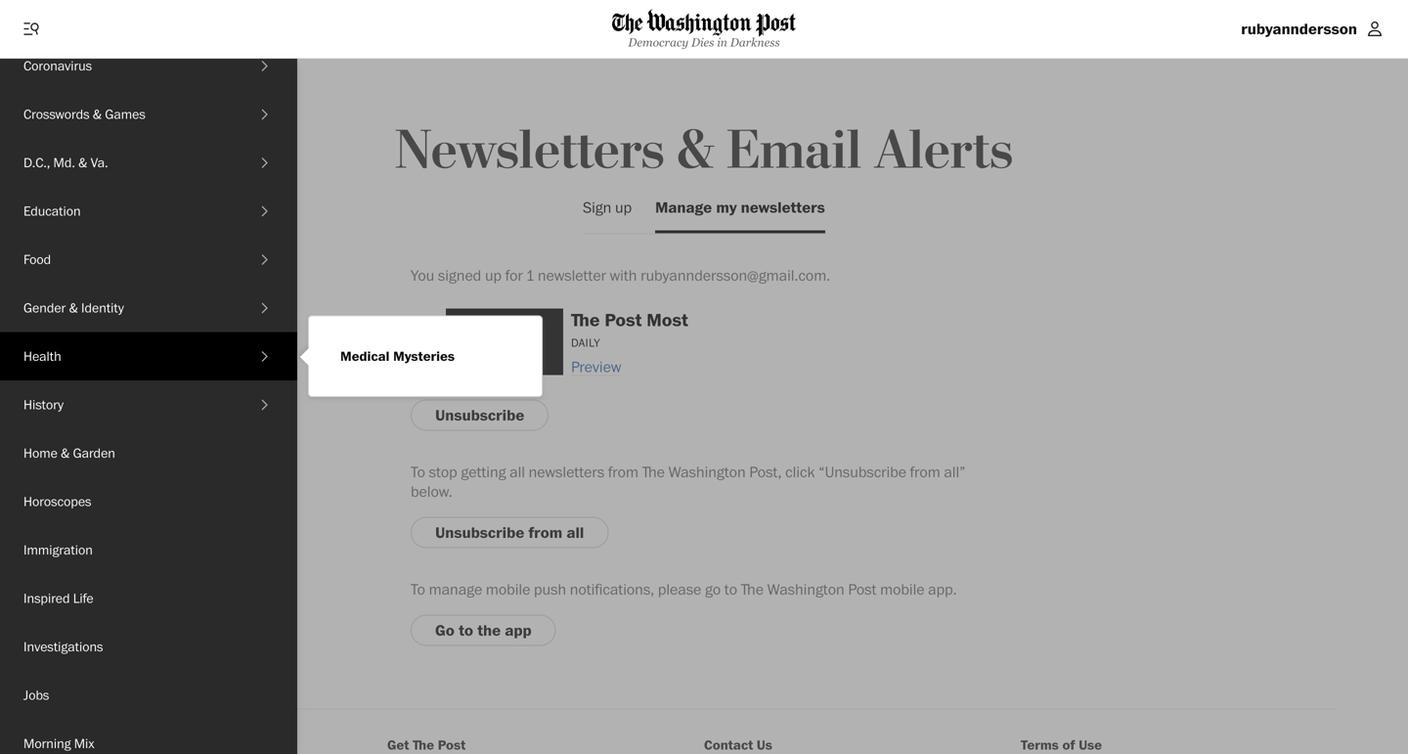 Task type: locate. For each thing, give the bounding box(es) containing it.
manage
[[656, 198, 712, 217]]

0 horizontal spatial post
[[438, 737, 466, 753]]

manage
[[429, 580, 482, 599]]

daily
[[571, 336, 601, 350]]

go
[[435, 621, 455, 640]]

1 horizontal spatial up
[[615, 198, 632, 217]]

newsletters & email alerts
[[395, 118, 1013, 184]]

use
[[1079, 737, 1103, 753]]

0 horizontal spatial up
[[485, 266, 502, 285]]

md.
[[53, 154, 75, 171]]

& right home
[[61, 445, 70, 461]]

medical mysteries dialog
[[297, 315, 543, 397]]

& left va. at the left
[[78, 154, 87, 171]]

the inside to stop getting all newsletters from the washington post, click "unsubscribe from all" below.
[[642, 462, 665, 481]]

&
[[93, 106, 102, 122], [677, 118, 714, 184], [78, 154, 87, 171], [69, 299, 78, 316], [61, 445, 70, 461]]

crosswords & games link
[[0, 90, 256, 138]]

get the post
[[387, 737, 466, 753]]

1 horizontal spatial washington
[[768, 580, 845, 599]]

2 horizontal spatial post
[[848, 580, 877, 599]]

1 horizontal spatial post
[[605, 309, 642, 331]]

0 vertical spatial up
[[615, 198, 632, 217]]

1 horizontal spatial mobile
[[880, 580, 925, 599]]

washington left post,
[[669, 462, 746, 481]]

1 horizontal spatial to
[[725, 580, 738, 599]]

sign up
[[583, 198, 632, 217]]

all"
[[944, 462, 966, 481]]

unsubscribe inside unsubscribe from all button
[[435, 523, 525, 542]]

& up manage
[[677, 118, 714, 184]]

newsletters
[[395, 118, 665, 184]]

& inside 'link'
[[61, 445, 70, 461]]

coronavirus link
[[0, 42, 256, 90]]

home & garden
[[23, 445, 115, 461]]

all up the notifications,
[[567, 523, 584, 542]]

darkness
[[731, 36, 780, 49]]

& left games at the left top
[[93, 106, 102, 122]]

1 unsubscribe from the top
[[435, 406, 525, 425]]

0 horizontal spatial washington
[[669, 462, 746, 481]]

1 vertical spatial unsubscribe
[[435, 523, 525, 542]]

jobs
[[23, 687, 49, 703]]

unsubscribe from all
[[435, 523, 584, 542]]

to
[[725, 580, 738, 599], [459, 621, 473, 640]]

newsletters right my
[[741, 198, 825, 217]]

1 horizontal spatial newsletters
[[741, 198, 825, 217]]

you
[[411, 266, 435, 285]]

mobile left app. at the right
[[880, 580, 925, 599]]

1 to from the top
[[411, 462, 425, 481]]

0 horizontal spatial mobile
[[486, 580, 530, 599]]

0 vertical spatial to
[[725, 580, 738, 599]]

go to the app link
[[411, 615, 556, 646]]

1 horizontal spatial all
[[567, 523, 584, 542]]

0 vertical spatial newsletters
[[741, 198, 825, 217]]

inspired life
[[23, 590, 93, 607]]

unsubscribe down getting
[[435, 523, 525, 542]]

food link
[[0, 235, 256, 284]]

sections navigation element
[[0, 42, 297, 754]]

unsubscribe inside unsubscribe button
[[435, 406, 525, 425]]

preview
[[571, 357, 621, 376]]

0 vertical spatial post
[[605, 309, 642, 331]]

& for email
[[677, 118, 714, 184]]

2 unsubscribe from the top
[[435, 523, 525, 542]]

post left app. at the right
[[848, 580, 877, 599]]

to for to stop getting all newsletters from the washington post, click "unsubscribe from all" below.
[[411, 462, 425, 481]]

games
[[105, 106, 146, 122]]

the washington post homepage. image
[[612, 9, 796, 37]]

up right 'sign'
[[615, 198, 632, 217]]

the post most daily preview
[[571, 309, 688, 376]]

1 horizontal spatial from
[[608, 462, 639, 481]]

post right get
[[438, 737, 466, 753]]

0 horizontal spatial from
[[529, 523, 563, 542]]

post,
[[750, 462, 782, 481]]

the
[[478, 621, 501, 640]]

click
[[786, 462, 815, 481]]

newsletters inside "link"
[[741, 198, 825, 217]]

0 horizontal spatial newsletters
[[529, 462, 605, 481]]

gender
[[23, 299, 66, 316]]

0 vertical spatial to
[[411, 462, 425, 481]]

sign up link
[[583, 182, 632, 233]]

crosswords
[[23, 106, 90, 122]]

post
[[605, 309, 642, 331], [848, 580, 877, 599], [438, 737, 466, 753]]

democracy dies in darkness
[[628, 36, 780, 49]]

to
[[411, 462, 425, 481], [411, 580, 425, 599]]

newsletters right getting
[[529, 462, 605, 481]]

immigration link
[[0, 526, 297, 574]]

unsubscribe up getting
[[435, 406, 525, 425]]

crosswords & games
[[23, 106, 146, 122]]

2 to from the top
[[411, 580, 425, 599]]

from inside button
[[529, 523, 563, 542]]

home
[[23, 445, 58, 461]]

& for garden
[[61, 445, 70, 461]]

tagline, democracy dies in darkness element
[[612, 36, 796, 49]]

1 vertical spatial to
[[459, 621, 473, 640]]

my
[[716, 198, 737, 217]]

manage my newsletters link
[[656, 184, 825, 233]]

jobs link
[[0, 671, 297, 719]]

1 vertical spatial newsletters
[[529, 462, 605, 481]]

post left 'most'
[[605, 309, 642, 331]]

all right getting
[[510, 462, 525, 481]]

garden
[[73, 445, 115, 461]]

dies
[[692, 36, 714, 49]]

the inside "the post most daily preview"
[[571, 309, 600, 331]]

unsubscribe
[[435, 406, 525, 425], [435, 523, 525, 542]]

newsletters
[[741, 198, 825, 217], [529, 462, 605, 481]]

mobile left push
[[486, 580, 530, 599]]

to for to manage mobile push notifications, please go to the washington post mobile app.
[[411, 580, 425, 599]]

to inside to stop getting all newsletters from the washington post, click "unsubscribe from all" below.
[[411, 462, 425, 481]]

0 horizontal spatial to
[[459, 621, 473, 640]]

0 vertical spatial unsubscribe
[[435, 406, 525, 425]]

2 horizontal spatial from
[[910, 462, 941, 481]]

& right gender
[[69, 299, 78, 316]]

d.c.,
[[23, 154, 50, 171]]

immigration
[[23, 541, 93, 558]]

washington right go
[[768, 580, 845, 599]]

1 vertical spatial post
[[848, 580, 877, 599]]

1 vertical spatial to
[[411, 580, 425, 599]]

0 horizontal spatial all
[[510, 462, 525, 481]]

medical
[[340, 348, 390, 364]]

alerts
[[875, 118, 1013, 184]]

up left for
[[485, 266, 502, 285]]

below.
[[411, 482, 453, 501]]

washington inside to stop getting all newsletters from the washington post, click "unsubscribe from all" below.
[[669, 462, 746, 481]]

1 vertical spatial all
[[567, 523, 584, 542]]

preview link
[[571, 357, 621, 376]]

morning mix
[[23, 735, 95, 752]]

to up below.
[[411, 462, 425, 481]]

history
[[23, 396, 64, 413]]

0 vertical spatial all
[[510, 462, 525, 481]]

washington
[[669, 462, 746, 481], [768, 580, 845, 599]]

us
[[757, 737, 773, 753]]

notifications,
[[570, 580, 655, 599]]

2 vertical spatial post
[[438, 737, 466, 753]]

health
[[23, 348, 61, 364]]

inspired
[[23, 590, 70, 607]]

0 vertical spatial washington
[[669, 462, 746, 481]]

post inside "the post most daily preview"
[[605, 309, 642, 331]]

unsubscribe for unsubscribe
[[435, 406, 525, 425]]

mobile
[[486, 580, 530, 599], [880, 580, 925, 599]]

with
[[610, 266, 637, 285]]

to left manage
[[411, 580, 425, 599]]



Task type: vqa. For each thing, say whether or not it's contained in the screenshot.
History
yes



Task type: describe. For each thing, give the bounding box(es) containing it.
health link
[[0, 332, 256, 381]]

medical mysteries
[[340, 348, 455, 364]]

push
[[534, 580, 567, 599]]

all inside unsubscribe from all button
[[567, 523, 584, 542]]

you signed up for 1 newsletter with rubyanndersson@gmail.com .
[[411, 266, 831, 285]]

stop
[[429, 462, 458, 481]]

newsletters inside to stop getting all newsletters from the washington post, click "unsubscribe from all" below.
[[529, 462, 605, 481]]

rubyanndersson
[[1242, 19, 1358, 38]]

investigations
[[23, 638, 103, 655]]

morning
[[23, 735, 71, 752]]

1
[[527, 266, 534, 285]]

.
[[827, 266, 831, 285]]

rubyanndersson button
[[1234, 13, 1393, 45]]

please
[[658, 580, 702, 599]]

history link
[[0, 381, 256, 429]]

d.c., md. & va. link
[[0, 138, 256, 187]]

most
[[647, 309, 688, 331]]

newsletter
[[538, 266, 606, 285]]

unsubscribe for unsubscribe from all
[[435, 523, 525, 542]]

life
[[73, 590, 93, 607]]

identity
[[81, 299, 124, 316]]

of
[[1063, 737, 1076, 753]]

search and browse sections image
[[22, 19, 41, 39]]

mysteries
[[393, 348, 455, 364]]

unsubscribe from all button
[[411, 517, 609, 548]]

1 vertical spatial up
[[485, 266, 502, 285]]

to manage mobile push notifications, please go to the washington post mobile app.
[[411, 580, 957, 599]]

email
[[727, 118, 862, 184]]

"unsubscribe
[[819, 462, 907, 481]]

2 mobile from the left
[[880, 580, 925, 599]]

rubyanndersson@gmail.com
[[641, 266, 827, 285]]

gender & identity
[[23, 299, 124, 316]]

1 mobile from the left
[[486, 580, 530, 599]]

investigations link
[[0, 623, 297, 671]]

morning mix link
[[0, 719, 297, 754]]

contact us
[[704, 737, 773, 753]]

home & garden link
[[0, 429, 297, 477]]

up inside sign up link
[[615, 198, 632, 217]]

va.
[[91, 154, 108, 171]]

getting
[[461, 462, 506, 481]]

terms
[[1021, 737, 1059, 753]]

get
[[387, 737, 409, 753]]

app.
[[929, 580, 957, 599]]

company
[[70, 737, 128, 753]]

app
[[505, 621, 532, 640]]

education link
[[0, 187, 256, 235]]

go
[[705, 580, 721, 599]]

signed
[[438, 266, 482, 285]]

food
[[23, 251, 51, 268]]

in
[[717, 36, 728, 49]]

unsubscribe button
[[411, 400, 549, 431]]

gender & identity link
[[0, 284, 256, 332]]

for
[[505, 266, 523, 285]]

democracy dies in darkness link
[[612, 9, 796, 49]]

to stop getting all newsletters from the washington post, click "unsubscribe from all" below.
[[411, 462, 966, 501]]

& for games
[[93, 106, 102, 122]]

horoscopes
[[23, 493, 91, 510]]

1 vertical spatial washington
[[768, 580, 845, 599]]

& for identity
[[69, 299, 78, 316]]

go to the app
[[435, 621, 532, 640]]

medical mysteries link
[[325, 332, 471, 381]]

all inside to stop getting all newsletters from the washington post, click "unsubscribe from all" below.
[[510, 462, 525, 481]]

contact
[[704, 737, 753, 753]]

manage my newsletters
[[656, 198, 825, 217]]

d.c., md. & va.
[[23, 154, 108, 171]]

sign
[[583, 198, 612, 217]]

primary element
[[0, 0, 1409, 59]]

horoscopes link
[[0, 477, 297, 526]]

democracy
[[628, 36, 689, 49]]

inspired life link
[[0, 574, 297, 623]]

terms of use
[[1021, 737, 1103, 753]]

coronavirus
[[23, 57, 92, 74]]



